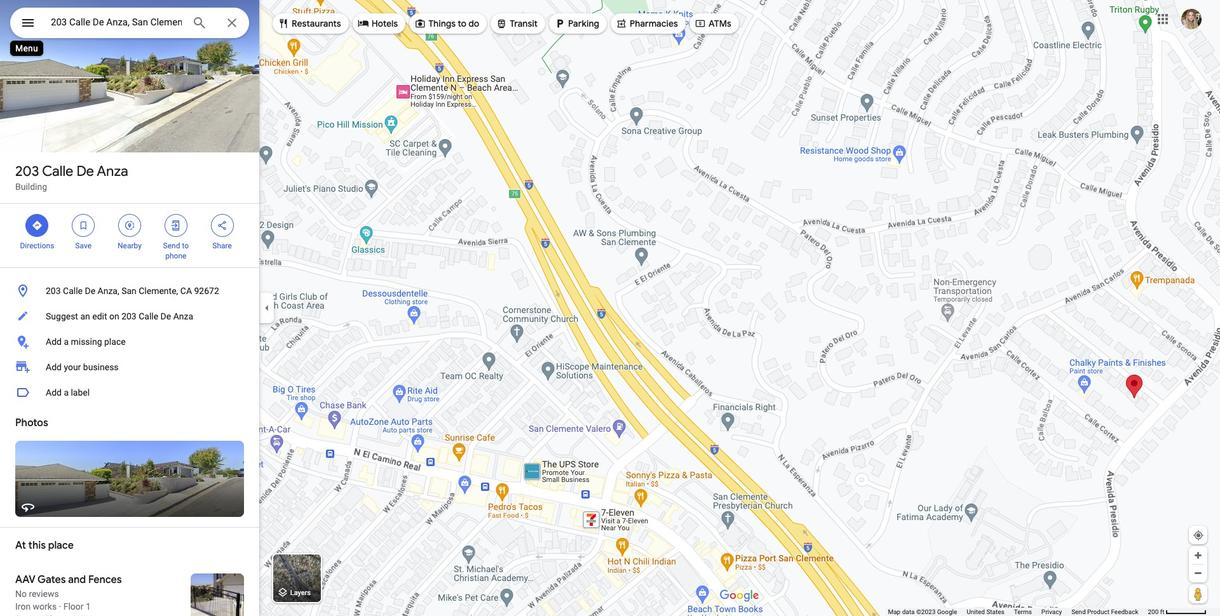 Task type: vqa. For each thing, say whether or not it's contained in the screenshot.


Task type: describe. For each thing, give the bounding box(es) containing it.
fences
[[88, 574, 122, 587]]

map
[[889, 609, 901, 616]]

at this place
[[15, 540, 74, 553]]


[[20, 14, 36, 32]]

203 calle de anza building
[[15, 163, 128, 192]]

203 calle de anza, san clemente, ca 92672
[[46, 286, 219, 296]]

ca
[[180, 286, 192, 296]]

collapse side panel image
[[260, 301, 274, 315]]


[[695, 17, 706, 31]]

 pharmacies
[[616, 17, 678, 31]]

edit
[[92, 312, 107, 322]]

united
[[967, 609, 986, 616]]

 atms
[[695, 17, 732, 31]]

feedback
[[1112, 609, 1139, 616]]

203 for anza
[[15, 163, 39, 181]]

aav
[[15, 574, 35, 587]]

no
[[15, 589, 27, 600]]

suggest an edit on 203 calle de anza button
[[0, 304, 259, 329]]

©2023
[[917, 609, 936, 616]]

states
[[987, 609, 1005, 616]]

de for anza,
[[85, 286, 95, 296]]

add for add your business
[[46, 362, 62, 373]]


[[31, 219, 43, 233]]


[[616, 17, 628, 31]]

show your location image
[[1194, 530, 1205, 542]]

203 Calle De Anza, San Clemente, CA 92672 field
[[10, 8, 249, 38]]

terms
[[1015, 609, 1033, 616]]

203 calle de anza main content
[[0, 0, 259, 617]]

floor
[[63, 602, 84, 612]]

terms button
[[1015, 609, 1033, 617]]

 things to do
[[415, 17, 480, 31]]

suggest
[[46, 312, 78, 322]]

restaurants
[[292, 18, 341, 29]]

de for anza
[[77, 163, 94, 181]]

works
[[33, 602, 57, 612]]

product
[[1088, 609, 1110, 616]]

2 vertical spatial calle
[[139, 312, 158, 322]]

 restaurants
[[278, 17, 341, 31]]

send for send to phone
[[163, 242, 180, 251]]

google maps element
[[0, 0, 1221, 617]]

anza inside 203 calle de anza building
[[97, 163, 128, 181]]

footer inside the google maps element
[[889, 609, 1149, 617]]

calle for anza,
[[63, 286, 83, 296]]

add for add a missing place
[[46, 337, 62, 347]]

to inside send to phone
[[182, 242, 189, 251]]

add your business link
[[0, 355, 259, 380]]

on
[[109, 312, 119, 322]]


[[124, 219, 135, 233]]

anza,
[[98, 286, 119, 296]]

iron
[[15, 602, 31, 612]]

data
[[903, 609, 915, 616]]

photos
[[15, 417, 48, 430]]

add a label
[[46, 388, 90, 398]]

united states button
[[967, 609, 1005, 617]]

san
[[122, 286, 137, 296]]

hotels
[[372, 18, 398, 29]]

privacy button
[[1042, 609, 1063, 617]]

1
[[86, 602, 91, 612]]

privacy
[[1042, 609, 1063, 616]]

parking
[[569, 18, 600, 29]]

at
[[15, 540, 26, 553]]

 button
[[10, 8, 46, 41]]

iron works · floor 1
[[15, 602, 91, 612]]

add a label button
[[0, 380, 259, 406]]

do
[[469, 18, 480, 29]]

send product feedback button
[[1072, 609, 1139, 617]]

transit
[[510, 18, 538, 29]]

send to phone
[[163, 242, 189, 261]]

none field inside 203 calle de anza, san clemente, ca 92672 field
[[51, 15, 182, 30]]

phone
[[165, 252, 187, 261]]

place inside button
[[104, 337, 126, 347]]

actions for 203 calle de anza region
[[0, 204, 259, 268]]

google
[[938, 609, 958, 616]]

zoom out image
[[1194, 569, 1204, 579]]

ft
[[1161, 609, 1165, 616]]

aav gates and fences no reviews
[[15, 574, 122, 600]]

pharmacies
[[630, 18, 678, 29]]

share
[[213, 242, 232, 251]]

missing
[[71, 337, 102, 347]]

layers
[[290, 590, 311, 598]]

1 vertical spatial place
[[48, 540, 74, 553]]

 transit
[[496, 17, 538, 31]]

add a missing place
[[46, 337, 126, 347]]

203 for anza,
[[46, 286, 61, 296]]



Task type: locate. For each thing, give the bounding box(es) containing it.
a left missing
[[64, 337, 69, 347]]

2 vertical spatial de
[[161, 312, 171, 322]]

reviews
[[29, 589, 59, 600]]

add a missing place button
[[0, 329, 259, 355]]

map data ©2023 google
[[889, 609, 958, 616]]

 search field
[[10, 8, 249, 41]]

0 vertical spatial de
[[77, 163, 94, 181]]

1 vertical spatial anza
[[173, 312, 193, 322]]

92672
[[194, 286, 219, 296]]

2 horizontal spatial 203
[[122, 312, 137, 322]]

footer
[[889, 609, 1149, 617]]

calle for anza
[[42, 163, 73, 181]]

send inside button
[[1072, 609, 1086, 616]]

and
[[68, 574, 86, 587]]

2 vertical spatial 203
[[122, 312, 137, 322]]

a for missing
[[64, 337, 69, 347]]

anza inside button
[[173, 312, 193, 322]]

1 vertical spatial calle
[[63, 286, 83, 296]]

de down clemente,
[[161, 312, 171, 322]]

de
[[77, 163, 94, 181], [85, 286, 95, 296], [161, 312, 171, 322]]

calle up building
[[42, 163, 73, 181]]

this
[[28, 540, 46, 553]]

1 vertical spatial add
[[46, 362, 62, 373]]

anza
[[97, 163, 128, 181], [173, 312, 193, 322]]

things
[[429, 18, 456, 29]]

1 horizontal spatial anza
[[173, 312, 193, 322]]

0 horizontal spatial anza
[[97, 163, 128, 181]]

1 horizontal spatial send
[[1072, 609, 1086, 616]]


[[555, 17, 566, 31]]

0 horizontal spatial 203
[[15, 163, 39, 181]]

add your business
[[46, 362, 119, 373]]

203 right "on"
[[122, 312, 137, 322]]

to up phone
[[182, 242, 189, 251]]

send up phone
[[163, 242, 180, 251]]

send left product
[[1072, 609, 1086, 616]]

2 add from the top
[[46, 362, 62, 373]]

send
[[163, 242, 180, 251], [1072, 609, 1086, 616]]

add left label
[[46, 388, 62, 398]]

0 vertical spatial place
[[104, 337, 126, 347]]

add left your
[[46, 362, 62, 373]]

0 vertical spatial to
[[458, 18, 467, 29]]

203 inside 203 calle de anza building
[[15, 163, 39, 181]]


[[78, 219, 89, 233]]

0 vertical spatial add
[[46, 337, 62, 347]]


[[358, 17, 369, 31]]

united states
[[967, 609, 1005, 616]]


[[278, 17, 289, 31]]

1 a from the top
[[64, 337, 69, 347]]

add for add a label
[[46, 388, 62, 398]]

1 horizontal spatial place
[[104, 337, 126, 347]]

gates
[[38, 574, 66, 587]]

 hotels
[[358, 17, 398, 31]]

label
[[71, 388, 90, 398]]

0 vertical spatial 203
[[15, 163, 39, 181]]

0 horizontal spatial place
[[48, 540, 74, 553]]

None field
[[51, 15, 182, 30]]

203 up suggest
[[46, 286, 61, 296]]

1 vertical spatial 203
[[46, 286, 61, 296]]

0 vertical spatial a
[[64, 337, 69, 347]]

0 vertical spatial calle
[[42, 163, 73, 181]]


[[415, 17, 426, 31]]

1 vertical spatial send
[[1072, 609, 1086, 616]]

203 up building
[[15, 163, 39, 181]]


[[217, 219, 228, 233]]

200 ft
[[1149, 609, 1165, 616]]

calle
[[42, 163, 73, 181], [63, 286, 83, 296], [139, 312, 158, 322]]

de inside 203 calle de anza building
[[77, 163, 94, 181]]

203
[[15, 163, 39, 181], [46, 286, 61, 296], [122, 312, 137, 322]]

a for label
[[64, 388, 69, 398]]

1 horizontal spatial 203
[[46, 286, 61, 296]]

calle down clemente,
[[139, 312, 158, 322]]

your
[[64, 362, 81, 373]]

200 ft button
[[1149, 609, 1208, 616]]

2 a from the top
[[64, 388, 69, 398]]

place
[[104, 337, 126, 347], [48, 540, 74, 553]]

to
[[458, 18, 467, 29], [182, 242, 189, 251]]

de up 
[[77, 163, 94, 181]]

send product feedback
[[1072, 609, 1139, 616]]

place right this
[[48, 540, 74, 553]]

add down suggest
[[46, 337, 62, 347]]

0 horizontal spatial to
[[182, 242, 189, 251]]

0 vertical spatial anza
[[97, 163, 128, 181]]

business
[[83, 362, 119, 373]]

nearby
[[118, 242, 142, 251]]

·
[[59, 602, 61, 612]]

to inside  things to do
[[458, 18, 467, 29]]

de left anza,
[[85, 286, 95, 296]]

building
[[15, 182, 47, 192]]

save
[[75, 242, 92, 251]]

google account: michelle dermenjian  
(michelle.dermenjian@adept.ai) image
[[1182, 9, 1202, 29]]


[[170, 219, 182, 233]]

a left label
[[64, 388, 69, 398]]

send for send product feedback
[[1072, 609, 1086, 616]]

1 vertical spatial de
[[85, 286, 95, 296]]

0 vertical spatial send
[[163, 242, 180, 251]]

footer containing map data ©2023 google
[[889, 609, 1149, 617]]

to left the do
[[458, 18, 467, 29]]

3 add from the top
[[46, 388, 62, 398]]

1 horizontal spatial to
[[458, 18, 467, 29]]

 parking
[[555, 17, 600, 31]]

zoom in image
[[1194, 551, 1204, 561]]

1 vertical spatial a
[[64, 388, 69, 398]]

directions
[[20, 242, 54, 251]]


[[496, 17, 508, 31]]

suggest an edit on 203 calle de anza
[[46, 312, 193, 322]]

a
[[64, 337, 69, 347], [64, 388, 69, 398]]

anza up  at left
[[97, 163, 128, 181]]

place down "on"
[[104, 337, 126, 347]]

0 horizontal spatial send
[[163, 242, 180, 251]]

203 calle de anza, san clemente, ca 92672 button
[[0, 279, 259, 304]]

atms
[[709, 18, 732, 29]]

send inside send to phone
[[163, 242, 180, 251]]

200
[[1149, 609, 1159, 616]]

calle inside 203 calle de anza building
[[42, 163, 73, 181]]

show street view coverage image
[[1190, 585, 1208, 604]]

1 add from the top
[[46, 337, 62, 347]]

2 vertical spatial add
[[46, 388, 62, 398]]

an
[[80, 312, 90, 322]]

anza down ca in the top left of the page
[[173, 312, 193, 322]]

clemente,
[[139, 286, 178, 296]]

calle up suggest
[[63, 286, 83, 296]]

add
[[46, 337, 62, 347], [46, 362, 62, 373], [46, 388, 62, 398]]

1 vertical spatial to
[[182, 242, 189, 251]]



